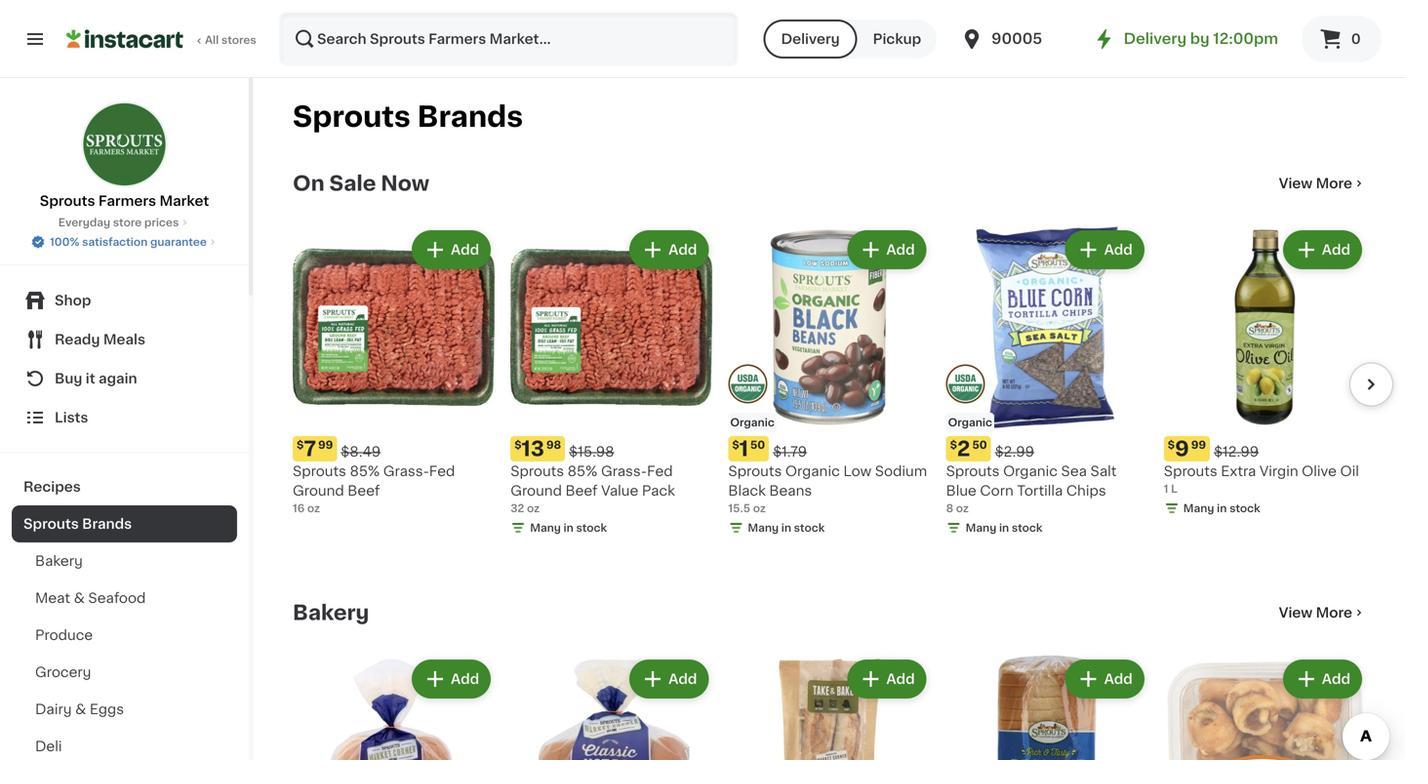Task type: locate. For each thing, give the bounding box(es) containing it.
0 horizontal spatial 85%
[[350, 465, 380, 478]]

stock
[[1230, 503, 1261, 514], [794, 523, 825, 534], [576, 523, 607, 534], [1012, 523, 1043, 534]]

13
[[522, 439, 545, 459]]

value
[[601, 484, 639, 498]]

1 horizontal spatial beef
[[566, 484, 598, 498]]

85% down '$15.98'
[[568, 465, 598, 478]]

product group containing 2
[[946, 226, 1149, 540]]

item badge image
[[946, 364, 985, 403]]

many down '15.5'
[[748, 523, 779, 534]]

farmers
[[98, 194, 156, 208]]

buy it again link
[[12, 359, 237, 398]]

delivery for delivery
[[781, 32, 840, 46]]

1 horizontal spatial fed
[[647, 465, 673, 478]]

oz
[[307, 503, 320, 514], [753, 503, 766, 514], [527, 503, 540, 514], [956, 503, 969, 514]]

1 up black
[[740, 439, 749, 459]]

$7.99 original price: $8.49 element
[[293, 436, 495, 462]]

organic inside '$ 2 50 $2.99 sprouts organic sea salt blue corn tortilla chips 8 oz'
[[1003, 465, 1058, 478]]

delivery for delivery by 12:00pm
[[1124, 32, 1187, 46]]

1 horizontal spatial 99
[[1192, 440, 1206, 451]]

in down $ 13 98 $15.98 sprouts 85% grass-fed ground beef value pack 32 oz
[[564, 523, 574, 534]]

Search field
[[281, 14, 736, 64]]

many down 9
[[1184, 503, 1215, 514]]

$ for 2
[[950, 440, 957, 451]]

more for on sale now
[[1316, 177, 1353, 190]]

oz right 8
[[956, 503, 969, 514]]

delivery left by
[[1124, 32, 1187, 46]]

1 vertical spatial view more link
[[1279, 603, 1366, 623]]

in down beans
[[782, 523, 792, 534]]

2 oz from the left
[[753, 503, 766, 514]]

0 horizontal spatial 50
[[751, 440, 765, 451]]

5 $ from the left
[[1168, 440, 1175, 451]]

ground
[[293, 484, 344, 498], [511, 484, 562, 498]]

$ left 98
[[515, 440, 522, 451]]

2 beef from the left
[[566, 484, 598, 498]]

0 vertical spatial bakery link
[[12, 543, 237, 580]]

0 horizontal spatial ground
[[293, 484, 344, 498]]

prices
[[144, 217, 179, 228]]

99 for 9
[[1192, 440, 1206, 451]]

1 view more link from the top
[[1279, 174, 1366, 193]]

in down extra
[[1217, 503, 1227, 514]]

many in stock down $ 13 98 $15.98 sprouts 85% grass-fed ground beef value pack 32 oz
[[530, 523, 607, 534]]

0 horizontal spatial brands
[[82, 517, 132, 531]]

sprouts inside sprouts farmers market link
[[40, 194, 95, 208]]

1 more from the top
[[1316, 177, 1353, 190]]

sodium
[[875, 465, 927, 478]]

1 vertical spatial 1
[[1164, 484, 1169, 495]]

$8.49
[[341, 445, 381, 459]]

view more link for bakery
[[1279, 603, 1366, 623]]

many in stock down corn
[[966, 523, 1043, 534]]

1 85% from the left
[[350, 465, 380, 478]]

0 horizontal spatial delivery
[[781, 32, 840, 46]]

1 horizontal spatial ground
[[511, 484, 562, 498]]

2 $ from the left
[[732, 440, 740, 451]]

seafood
[[88, 591, 146, 605]]

delivery inside button
[[781, 32, 840, 46]]

add button
[[414, 232, 489, 267], [632, 232, 707, 267], [850, 232, 925, 267], [1067, 232, 1143, 267], [1285, 232, 1361, 267], [414, 662, 489, 697], [632, 662, 707, 697], [850, 662, 925, 697], [1067, 662, 1143, 697], [1285, 662, 1361, 697]]

&
[[74, 591, 85, 605], [75, 703, 86, 716]]

& for meat
[[74, 591, 85, 605]]

many in stock
[[1184, 503, 1261, 514], [748, 523, 825, 534], [530, 523, 607, 534], [966, 523, 1043, 534]]

sprouts up black
[[729, 465, 782, 478]]

0 vertical spatial view more
[[1279, 177, 1353, 190]]

beef down $8.49
[[348, 484, 380, 498]]

ground up 32
[[511, 484, 562, 498]]

1 horizontal spatial bakery link
[[293, 601, 369, 625]]

$ up black
[[732, 440, 740, 451]]

brands down search field
[[417, 103, 523, 131]]

2
[[957, 439, 971, 459]]

2 ground from the left
[[511, 484, 562, 498]]

$ inside the $ 7 99
[[297, 440, 304, 451]]

extra
[[1221, 465, 1256, 478]]

grass- down $7.99 original price: $8.49 element
[[383, 465, 429, 478]]

sprouts up "l"
[[1164, 465, 1218, 478]]

$ for 13
[[515, 440, 522, 451]]

sprouts down "recipes"
[[23, 517, 79, 531]]

$ inside the $ 1 50 $1.79 sprouts organic low sodium black beans 15.5 oz
[[732, 440, 740, 451]]

many in stock down beans
[[748, 523, 825, 534]]

0 horizontal spatial fed
[[429, 465, 455, 478]]

50 inside '$ 2 50 $2.99 sprouts organic sea salt blue corn tortilla chips 8 oz'
[[973, 440, 987, 451]]

organic inside the $ 1 50 $1.79 sprouts organic low sodium black beans 15.5 oz
[[786, 465, 840, 478]]

$ inside '$ 2 50 $2.99 sprouts organic sea salt blue corn tortilla chips 8 oz'
[[950, 440, 957, 451]]

product group
[[293, 226, 495, 517], [511, 226, 713, 540], [729, 226, 931, 540], [946, 226, 1149, 540], [1164, 226, 1366, 520], [293, 656, 495, 760], [511, 656, 713, 760], [729, 656, 931, 760], [946, 656, 1149, 760], [1164, 656, 1366, 760]]

99 right 9
[[1192, 440, 1206, 451]]

stock down value
[[576, 523, 607, 534]]

0 vertical spatial &
[[74, 591, 85, 605]]

0 vertical spatial view more link
[[1279, 174, 1366, 193]]

2 view from the top
[[1279, 606, 1313, 620]]

many down $ 13 98 $15.98 sprouts 85% grass-fed ground beef value pack 32 oz
[[530, 523, 561, 534]]

0 vertical spatial brands
[[417, 103, 523, 131]]

sprouts down the $ 7 99
[[293, 465, 346, 478]]

$ for 1
[[732, 440, 740, 451]]

view for bakery
[[1279, 606, 1313, 620]]

2 50 from the left
[[973, 440, 987, 451]]

2 view more link from the top
[[1279, 603, 1366, 623]]

product group containing 9
[[1164, 226, 1366, 520]]

4 $ from the left
[[950, 440, 957, 451]]

1 horizontal spatial sprouts brands
[[293, 103, 523, 131]]

$ left $8.49
[[297, 440, 304, 451]]

1 horizontal spatial brands
[[417, 103, 523, 131]]

1 vertical spatial &
[[75, 703, 86, 716]]

sea
[[1061, 465, 1087, 478]]

1 horizontal spatial grass-
[[601, 465, 647, 478]]

many in stock down extra
[[1184, 503, 1261, 514]]

0 vertical spatial view
[[1279, 177, 1313, 190]]

$2.99
[[995, 445, 1035, 459]]

$ up "l"
[[1168, 440, 1175, 451]]

0 vertical spatial more
[[1316, 177, 1353, 190]]

2 view more from the top
[[1279, 606, 1353, 620]]

market
[[160, 194, 209, 208]]

view for on sale now
[[1279, 177, 1313, 190]]

$ inside $ 13 98 $15.98 sprouts 85% grass-fed ground beef value pack 32 oz
[[515, 440, 522, 451]]

oz right '16'
[[307, 503, 320, 514]]

product group containing 7
[[293, 226, 495, 517]]

delivery left pickup button
[[781, 32, 840, 46]]

brands down recipes link
[[82, 517, 132, 531]]

50 left the $1.79
[[751, 440, 765, 451]]

0 horizontal spatial bakery
[[35, 554, 83, 568]]

2 more from the top
[[1316, 606, 1353, 620]]

4 oz from the left
[[956, 503, 969, 514]]

1 oz from the left
[[307, 503, 320, 514]]

item carousel region
[[265, 219, 1394, 570]]

1 horizontal spatial delivery
[[1124, 32, 1187, 46]]

fed down $7.99 original price: $8.49 element
[[429, 465, 455, 478]]

in for 1
[[782, 523, 792, 534]]

0 horizontal spatial grass-
[[383, 465, 429, 478]]

85% down $8.49
[[350, 465, 380, 478]]

sprouts up sale
[[293, 103, 411, 131]]

3 oz from the left
[[527, 503, 540, 514]]

sprouts inside the $ 1 50 $1.79 sprouts organic low sodium black beans 15.5 oz
[[729, 465, 782, 478]]

1 left "l"
[[1164, 484, 1169, 495]]

more
[[1316, 177, 1353, 190], [1316, 606, 1353, 620]]

0 vertical spatial 1
[[740, 439, 749, 459]]

lists link
[[12, 398, 237, 437]]

1 vertical spatial view
[[1279, 606, 1313, 620]]

1 beef from the left
[[348, 484, 380, 498]]

fed up pack
[[647, 465, 673, 478]]

everyday store prices
[[58, 217, 179, 228]]

1 horizontal spatial 50
[[973, 440, 987, 451]]

50 inside the $ 1 50 $1.79 sprouts organic low sodium black beans 15.5 oz
[[751, 440, 765, 451]]

50 right 2
[[973, 440, 987, 451]]

many down corn
[[966, 523, 997, 534]]

ready meals button
[[12, 320, 237, 359]]

delivery
[[1124, 32, 1187, 46], [781, 32, 840, 46]]

dairy
[[35, 703, 72, 716]]

1 $ from the left
[[297, 440, 304, 451]]

beef inside $ 13 98 $15.98 sprouts 85% grass-fed ground beef value pack 32 oz
[[566, 484, 598, 498]]

$
[[297, 440, 304, 451], [732, 440, 740, 451], [515, 440, 522, 451], [950, 440, 957, 451], [1168, 440, 1175, 451]]

in down corn
[[999, 523, 1009, 534]]

organic up "tortilla"
[[1003, 465, 1058, 478]]

1 50 from the left
[[751, 440, 765, 451]]

99 right 7
[[318, 440, 333, 451]]

3 $ from the left
[[515, 440, 522, 451]]

sprouts up blue
[[946, 465, 1000, 478]]

1 horizontal spatial 85%
[[568, 465, 598, 478]]

1 99 from the left
[[318, 440, 333, 451]]

2 fed from the left
[[647, 465, 673, 478]]

eggs
[[90, 703, 124, 716]]

& left eggs
[[75, 703, 86, 716]]

99 inside "$ 9 99 $12.99 sprouts extra virgin olive oil 1 l"
[[1192, 440, 1206, 451]]

$1.50 original price: $1.79 element
[[729, 436, 931, 462]]

1
[[740, 439, 749, 459], [1164, 484, 1169, 495]]

2 grass- from the left
[[601, 465, 647, 478]]

stock down "tortilla"
[[1012, 523, 1043, 534]]

$ up blue
[[950, 440, 957, 451]]

None search field
[[279, 12, 738, 66]]

$1.79
[[773, 445, 807, 459]]

1 vertical spatial view more
[[1279, 606, 1353, 620]]

grass- inside sprouts 85% grass-fed ground beef 16 oz
[[383, 465, 429, 478]]

grass- inside $ 13 98 $15.98 sprouts 85% grass-fed ground beef value pack 32 oz
[[601, 465, 647, 478]]

2 99 from the left
[[1192, 440, 1206, 451]]

shop link
[[12, 281, 237, 320]]

1 grass- from the left
[[383, 465, 429, 478]]

stock for 13
[[576, 523, 607, 534]]

2 85% from the left
[[568, 465, 598, 478]]

& for dairy
[[75, 703, 86, 716]]

1 ground from the left
[[293, 484, 344, 498]]

1 horizontal spatial bakery
[[293, 603, 369, 623]]

oz right 32
[[527, 503, 540, 514]]

oz inside sprouts 85% grass-fed ground beef 16 oz
[[307, 503, 320, 514]]

sprouts inside $ 13 98 $15.98 sprouts 85% grass-fed ground beef value pack 32 oz
[[511, 465, 564, 478]]

0 horizontal spatial sprouts brands
[[23, 517, 132, 531]]

recipes
[[23, 480, 81, 494]]

sprouts brands down "recipes"
[[23, 517, 132, 531]]

0 horizontal spatial bakery link
[[12, 543, 237, 580]]

& right meat at the bottom left of the page
[[74, 591, 85, 605]]

grocery
[[35, 666, 91, 679]]

stock down beans
[[794, 523, 825, 534]]

view more for bakery
[[1279, 606, 1353, 620]]

85%
[[350, 465, 380, 478], [568, 465, 598, 478]]

sprouts brands
[[293, 103, 523, 131], [23, 517, 132, 531]]

many in stock for 2
[[966, 523, 1043, 534]]

15.5
[[729, 503, 751, 514]]

0 horizontal spatial beef
[[348, 484, 380, 498]]

organic down $1.50 original price: $1.79 element
[[786, 465, 840, 478]]

on sale now link
[[293, 172, 430, 195]]

in
[[1217, 503, 1227, 514], [782, 523, 792, 534], [564, 523, 574, 534], [999, 523, 1009, 534]]

8
[[946, 503, 954, 514]]

$ inside "$ 9 99 $12.99 sprouts extra virgin olive oil 1 l"
[[1168, 440, 1175, 451]]

on
[[293, 173, 325, 194]]

l
[[1171, 484, 1178, 495]]

product group containing 1
[[729, 226, 931, 540]]

99
[[318, 440, 333, 451], [1192, 440, 1206, 451]]

brands
[[417, 103, 523, 131], [82, 517, 132, 531]]

1 vertical spatial bakery link
[[293, 601, 369, 625]]

beef left value
[[566, 484, 598, 498]]

fed
[[429, 465, 455, 478], [647, 465, 673, 478]]

sprouts inside sprouts 85% grass-fed ground beef 16 oz
[[293, 465, 346, 478]]

view more
[[1279, 177, 1353, 190], [1279, 606, 1353, 620]]

sprouts brands up now in the top left of the page
[[293, 103, 523, 131]]

ready
[[55, 333, 100, 346]]

many for 9
[[1184, 503, 1215, 514]]

add
[[451, 243, 479, 257], [669, 243, 697, 257], [887, 243, 915, 257], [1104, 243, 1133, 257], [1322, 243, 1351, 257], [451, 672, 479, 686], [669, 672, 697, 686], [887, 672, 915, 686], [1104, 672, 1133, 686], [1322, 672, 1351, 686]]

85% inside sprouts 85% grass-fed ground beef 16 oz
[[350, 465, 380, 478]]

oz right '15.5'
[[753, 503, 766, 514]]

grass- up value
[[601, 465, 647, 478]]

meat & seafood link
[[12, 580, 237, 617]]

1 view more from the top
[[1279, 177, 1353, 190]]

bakery link
[[12, 543, 237, 580], [293, 601, 369, 625]]

shop
[[55, 294, 91, 307]]

98
[[546, 440, 561, 451]]

9
[[1175, 439, 1190, 459]]

sprouts up everyday
[[40, 194, 95, 208]]

ground up '16'
[[293, 484, 344, 498]]

1 vertical spatial bakery
[[293, 603, 369, 623]]

sprouts down "13"
[[511, 465, 564, 478]]

stock down extra
[[1230, 503, 1261, 514]]

0 horizontal spatial 99
[[318, 440, 333, 451]]

many in stock for 9
[[1184, 503, 1261, 514]]

1 horizontal spatial 1
[[1164, 484, 1169, 495]]

1 vertical spatial more
[[1316, 606, 1353, 620]]

organic
[[730, 417, 775, 428], [948, 417, 993, 428], [786, 465, 840, 478], [1003, 465, 1058, 478]]

deli
[[35, 740, 62, 754]]

1 fed from the left
[[429, 465, 455, 478]]

$13.98 original price: $15.98 element
[[511, 436, 713, 462]]

0 horizontal spatial 1
[[740, 439, 749, 459]]

99 inside the $ 7 99
[[318, 440, 333, 451]]

bakery
[[35, 554, 83, 568], [293, 603, 369, 623]]

1 view from the top
[[1279, 177, 1313, 190]]

1 vertical spatial brands
[[82, 517, 132, 531]]



Task type: vqa. For each thing, say whether or not it's contained in the screenshot.
More Wine
no



Task type: describe. For each thing, give the bounding box(es) containing it.
in for 2
[[999, 523, 1009, 534]]

pack
[[642, 484, 675, 498]]

many in stock for 13
[[530, 523, 607, 534]]

organic down item badge icon
[[730, 417, 775, 428]]

$2.50 original price: $2.99 element
[[946, 436, 1149, 462]]

virgin
[[1260, 465, 1299, 478]]

0
[[1352, 32, 1361, 46]]

sprouts brands link
[[12, 506, 237, 543]]

produce
[[35, 629, 93, 642]]

sprouts farmers market logo image
[[81, 102, 167, 187]]

it
[[86, 372, 95, 386]]

blue
[[946, 484, 977, 498]]

$ 1 50 $1.79 sprouts organic low sodium black beans 15.5 oz
[[729, 439, 927, 514]]

deli link
[[12, 728, 237, 760]]

$ 2 50 $2.99 sprouts organic sea salt blue corn tortilla chips 8 oz
[[946, 439, 1117, 514]]

100%
[[50, 237, 80, 247]]

black
[[729, 484, 766, 498]]

1 vertical spatial sprouts brands
[[23, 517, 132, 531]]

produce link
[[12, 617, 237, 654]]

$ for 7
[[297, 440, 304, 451]]

50 for 2
[[973, 440, 987, 451]]

stock for 1
[[794, 523, 825, 534]]

again
[[99, 372, 137, 386]]

bakery link for meat & seafood link
[[12, 543, 237, 580]]

100% satisfaction guarantee button
[[30, 230, 219, 250]]

grocery link
[[12, 654, 237, 691]]

beef inside sprouts 85% grass-fed ground beef 16 oz
[[348, 484, 380, 498]]

oz inside $ 13 98 $15.98 sprouts 85% grass-fed ground beef value pack 32 oz
[[527, 503, 540, 514]]

more for bakery
[[1316, 606, 1353, 620]]

many for 1
[[748, 523, 779, 534]]

pickup button
[[858, 20, 937, 59]]

$ for 9
[[1168, 440, 1175, 451]]

salt
[[1091, 465, 1117, 478]]

satisfaction
[[82, 237, 148, 247]]

buy it again
[[55, 372, 137, 386]]

item badge image
[[729, 364, 768, 403]]

$ 9 99 $12.99 sprouts extra virgin olive oil 1 l
[[1164, 439, 1359, 495]]

meat & seafood
[[35, 591, 146, 605]]

12:00pm
[[1213, 32, 1279, 46]]

90005 button
[[961, 12, 1078, 66]]

chips
[[1067, 484, 1107, 498]]

all stores
[[205, 35, 256, 45]]

stores
[[221, 35, 256, 45]]

many in stock for 1
[[748, 523, 825, 534]]

stock for 2
[[1012, 523, 1043, 534]]

16
[[293, 503, 305, 514]]

fed inside $ 13 98 $15.98 sprouts 85% grass-fed ground beef value pack 32 oz
[[647, 465, 673, 478]]

sprouts 85% grass-fed ground beef 16 oz
[[293, 465, 455, 514]]

on sale now
[[293, 173, 430, 194]]

guarantee
[[150, 237, 207, 247]]

everyday
[[58, 217, 110, 228]]

all
[[205, 35, 219, 45]]

99 for 7
[[318, 440, 333, 451]]

in for 9
[[1217, 503, 1227, 514]]

instacart logo image
[[66, 27, 183, 51]]

view more link for on sale now
[[1279, 174, 1366, 193]]

oz inside '$ 2 50 $2.99 sprouts organic sea salt blue corn tortilla chips 8 oz'
[[956, 503, 969, 514]]

dairy & eggs link
[[12, 691, 237, 728]]

0 vertical spatial sprouts brands
[[293, 103, 523, 131]]

beans
[[770, 484, 812, 498]]

now
[[381, 173, 430, 194]]

store
[[113, 217, 142, 228]]

delivery button
[[764, 20, 858, 59]]

olive
[[1302, 465, 1337, 478]]

$15.98
[[569, 445, 614, 459]]

sprouts inside '$ 2 50 $2.99 sprouts organic sea salt blue corn tortilla chips 8 oz'
[[946, 465, 1000, 478]]

lists
[[55, 411, 88, 425]]

many for 13
[[530, 523, 561, 534]]

ground inside sprouts 85% grass-fed ground beef 16 oz
[[293, 484, 344, 498]]

ready meals link
[[12, 320, 237, 359]]

sprouts inside "$ 9 99 $12.99 sprouts extra virgin olive oil 1 l"
[[1164, 465, 1218, 478]]

90005
[[992, 32, 1043, 46]]

oz inside the $ 1 50 $1.79 sprouts organic low sodium black beans 15.5 oz
[[753, 503, 766, 514]]

$ 7 99
[[297, 439, 333, 459]]

many for 2
[[966, 523, 997, 534]]

32
[[511, 503, 524, 514]]

pickup
[[873, 32, 922, 46]]

sprouts farmers market
[[40, 194, 209, 208]]

recipes link
[[12, 468, 237, 506]]

view more for on sale now
[[1279, 177, 1353, 190]]

$ 13 98 $15.98 sprouts 85% grass-fed ground beef value pack 32 oz
[[511, 439, 675, 514]]

product group containing 13
[[511, 226, 713, 540]]

bakery link for view more link for bakery
[[293, 601, 369, 625]]

buy
[[55, 372, 82, 386]]

corn
[[980, 484, 1014, 498]]

dairy & eggs
[[35, 703, 124, 716]]

50 for 1
[[751, 440, 765, 451]]

low
[[844, 465, 872, 478]]

0 vertical spatial bakery
[[35, 554, 83, 568]]

85% inside $ 13 98 $15.98 sprouts 85% grass-fed ground beef value pack 32 oz
[[568, 465, 598, 478]]

tortilla
[[1017, 484, 1063, 498]]

$12.99
[[1214, 445, 1259, 459]]

stock for 9
[[1230, 503, 1261, 514]]

all stores link
[[66, 12, 258, 66]]

oil
[[1341, 465, 1359, 478]]

meals
[[103, 333, 145, 346]]

by
[[1191, 32, 1210, 46]]

fed inside sprouts 85% grass-fed ground beef 16 oz
[[429, 465, 455, 478]]

$9.99 original price: $12.99 element
[[1164, 436, 1366, 462]]

delivery by 12:00pm
[[1124, 32, 1279, 46]]

100% satisfaction guarantee
[[50, 237, 207, 247]]

service type group
[[764, 20, 937, 59]]

ground inside $ 13 98 $15.98 sprouts 85% grass-fed ground beef value pack 32 oz
[[511, 484, 562, 498]]

1 inside "$ 9 99 $12.99 sprouts extra virgin olive oil 1 l"
[[1164, 484, 1169, 495]]

meat
[[35, 591, 70, 605]]

delivery by 12:00pm link
[[1093, 27, 1279, 51]]

1 inside the $ 1 50 $1.79 sprouts organic low sodium black beans 15.5 oz
[[740, 439, 749, 459]]

ready meals
[[55, 333, 145, 346]]

sale
[[329, 173, 376, 194]]

0 button
[[1302, 16, 1382, 62]]

everyday store prices link
[[58, 215, 191, 230]]

7
[[304, 439, 316, 459]]

sprouts farmers market link
[[40, 102, 209, 211]]

in for 13
[[564, 523, 574, 534]]

sprouts inside sprouts brands link
[[23, 517, 79, 531]]

organic up 2
[[948, 417, 993, 428]]



